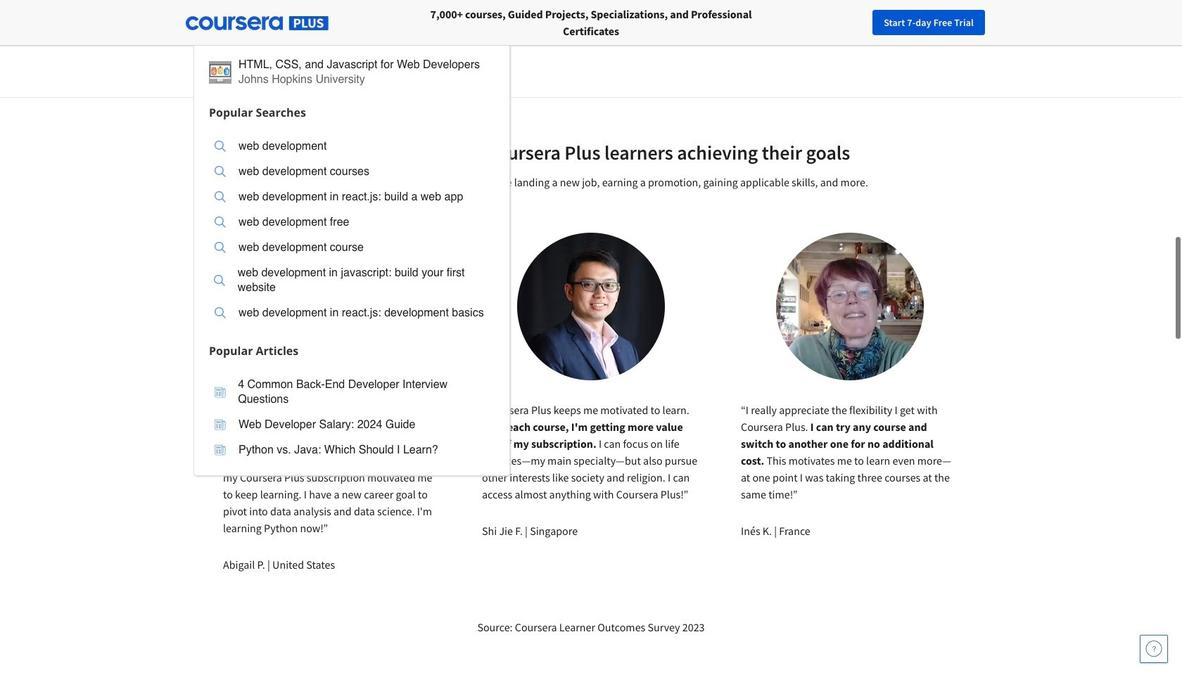 Task type: describe. For each thing, give the bounding box(es) containing it.
learner image inés k. image
[[776, 233, 924, 381]]

help center image
[[1146, 641, 1163, 658]]



Task type: vqa. For each thing, say whether or not it's contained in the screenshot.
the rightmost Explore
no



Task type: locate. For each thing, give the bounding box(es) containing it.
e.g. Machine Learning text field
[[322, 0, 832, 11]]

suggestion image image
[[209, 61, 232, 83], [215, 141, 226, 152], [215, 166, 226, 177], [215, 191, 226, 203], [215, 217, 226, 228], [215, 242, 226, 253], [214, 275, 225, 286], [215, 308, 226, 319], [214, 387, 226, 398], [215, 420, 226, 431], [215, 445, 226, 456]]

1 vertical spatial list box
[[194, 364, 510, 476]]

list box
[[194, 125, 510, 338], [194, 364, 510, 476]]

2 list box from the top
[[194, 364, 510, 476]]

autocomplete results list box
[[194, 43, 510, 476]]

coursera plus image
[[186, 16, 329, 30]]

learner image abigail p. image
[[258, 233, 406, 381]]

1 list box from the top
[[194, 125, 510, 338]]

learner image shi jie f. image
[[517, 233, 665, 381]]

None search field
[[194, 9, 531, 476]]

What do you want to learn? text field
[[194, 9, 503, 37]]

0 vertical spatial list box
[[194, 125, 510, 338]]



